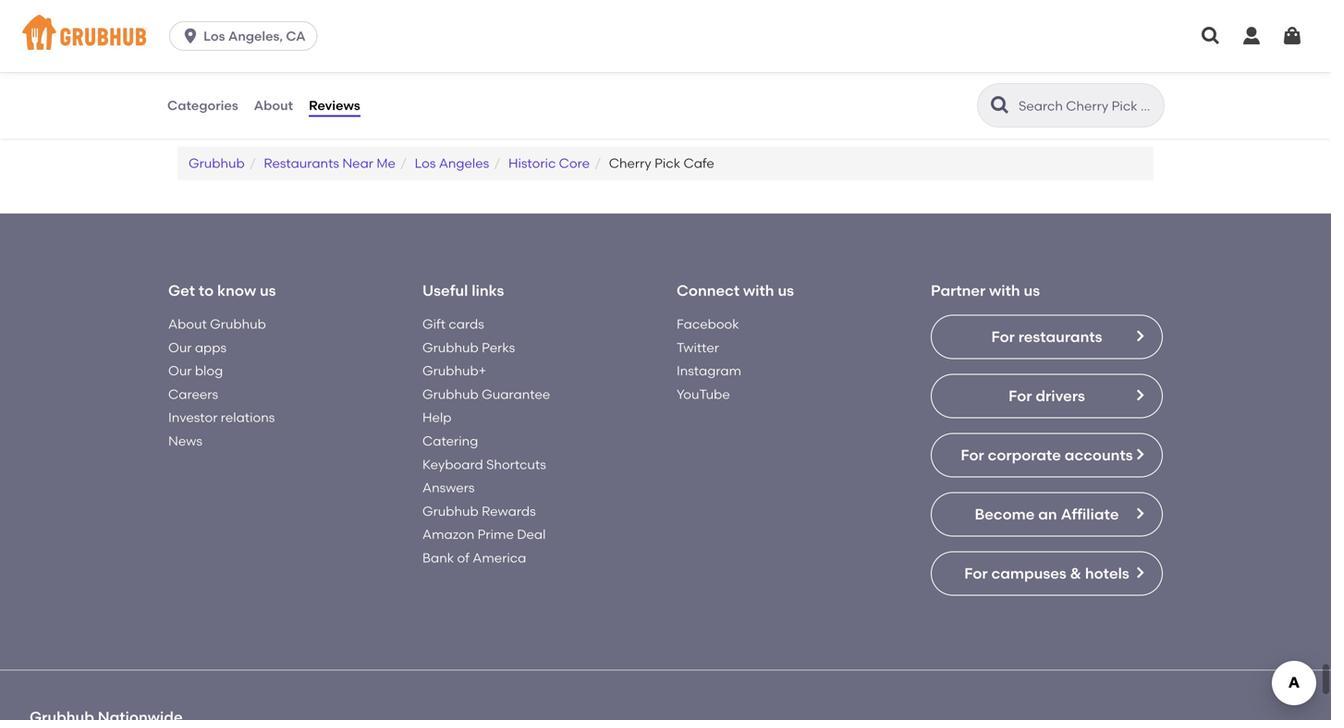 Task type: locate. For each thing, give the bounding box(es) containing it.
to right get on the top of the page
[[199, 282, 214, 300]]

about inside button
[[254, 97, 293, 113]]

right image right restaurants at the right top of page
[[1133, 329, 1147, 344]]

about left reviews at left
[[254, 97, 293, 113]]

us up for restaurants
[[1024, 282, 1040, 300]]

search icon image
[[989, 94, 1011, 116]]

hotels
[[1085, 564, 1130, 582]]

answers link
[[423, 480, 475, 496]]

1 us from the left
[[260, 282, 276, 300]]

get
[[168, 282, 195, 300]]

0 vertical spatial right image
[[1133, 329, 1147, 344]]

turkey
[[456, 31, 495, 47]]

about for about grubhub our apps our blog careers investor relations news
[[168, 316, 207, 332]]

keyboard
[[423, 457, 483, 472]]

svg image
[[1200, 25, 1222, 47], [1241, 25, 1263, 47], [181, 27, 200, 45]]

right image inside for drivers link
[[1133, 388, 1147, 403]]

for down partner with us
[[992, 328, 1015, 346]]

0 horizontal spatial with
[[743, 282, 774, 300]]

0 horizontal spatial about
[[168, 316, 207, 332]]

become an affiliate
[[975, 505, 1119, 523]]

with for connect
[[743, 282, 774, 300]]

2 our from the top
[[168, 363, 192, 379]]

to
[[397, 31, 410, 47], [629, 31, 642, 47], [199, 282, 214, 300]]

our apps link
[[168, 340, 227, 355]]

svg image
[[1281, 25, 1304, 47]]

los left angeles,
[[203, 28, 225, 44]]

2 horizontal spatial svg image
[[1241, 25, 1263, 47]]

youtube
[[677, 386, 730, 402]]

2 us from the left
[[778, 282, 794, 300]]

los
[[203, 28, 225, 44], [415, 156, 436, 171]]

&
[[1070, 564, 1082, 582]]

answers
[[423, 480, 475, 496]]

useful
[[423, 282, 468, 300]]

to left try
[[397, 31, 410, 47]]

for for for campuses & hotels
[[965, 564, 988, 582]]

right image inside become an affiliate link
[[1133, 506, 1147, 521]]

for inside 'link'
[[961, 446, 984, 464]]

for
[[992, 328, 1015, 346], [1009, 387, 1032, 405], [961, 446, 984, 464], [965, 564, 988, 582]]

partner with us
[[931, 282, 1040, 300]]

right image
[[1133, 388, 1147, 403], [1133, 447, 1147, 462]]

news link
[[168, 433, 202, 449]]

with right connect
[[743, 282, 774, 300]]

our blog link
[[168, 363, 223, 379]]

1 horizontal spatial about
[[254, 97, 293, 113]]

right image inside for restaurants link
[[1133, 329, 1147, 344]]

grubhub down categories button
[[189, 156, 245, 171]]

cards
[[449, 316, 484, 332]]

1 with from the left
[[743, 282, 774, 300]]

grubhub link
[[189, 156, 245, 171]]

1 horizontal spatial to
[[397, 31, 410, 47]]

right image inside for corporate accounts 'link'
[[1133, 447, 1147, 462]]

restaurants near me
[[264, 156, 396, 171]]

rewards
[[482, 503, 536, 519]]

become an affiliate link
[[931, 492, 1163, 537]]

1 vertical spatial about
[[168, 316, 207, 332]]

pick
[[655, 156, 681, 171]]

facebook twitter instagram youtube
[[677, 316, 742, 402]]

links
[[472, 282, 504, 300]]

core
[[559, 156, 590, 171]]

0 vertical spatial our
[[168, 340, 192, 355]]

about inside about grubhub our apps our blog careers investor relations news
[[168, 316, 207, 332]]

us
[[260, 282, 276, 300], [778, 282, 794, 300], [1024, 282, 1040, 300]]

right image right hotels
[[1133, 565, 1147, 580]]

investor
[[168, 410, 218, 426]]

i'm
[[573, 31, 591, 47]]

bank
[[423, 550, 454, 566]]

me
[[377, 156, 396, 171]]

wait
[[367, 31, 394, 47]]

grubhub
[[189, 156, 245, 171], [210, 316, 266, 332], [423, 340, 479, 355], [423, 386, 479, 402], [423, 503, 479, 519]]

guarantee
[[482, 386, 550, 402]]

los angeles, ca
[[203, 28, 306, 44]]

2 vertical spatial right image
[[1133, 565, 1147, 580]]

grubhub down know
[[210, 316, 266, 332]]

us right connect
[[778, 282, 794, 300]]

1 vertical spatial our
[[168, 363, 192, 379]]

about
[[254, 97, 293, 113], [168, 316, 207, 332]]

catering
[[423, 433, 478, 449]]

about for about
[[254, 97, 293, 113]]

great fresh food!! can't wait to try the turkey pesto when i'm back to
[[207, 31, 642, 47]]

categories
[[167, 97, 238, 113]]

categories button
[[166, 72, 239, 139]]

los for los angeles, ca
[[203, 28, 225, 44]]

0 horizontal spatial svg image
[[181, 27, 200, 45]]

food!!
[[290, 31, 326, 47]]

0 horizontal spatial los
[[203, 28, 225, 44]]

when
[[536, 31, 570, 47]]

angeles,
[[228, 28, 283, 44]]

to right back
[[629, 31, 642, 47]]

2 horizontal spatial to
[[629, 31, 642, 47]]

3 us from the left
[[1024, 282, 1040, 300]]

1 right image from the top
[[1133, 388, 1147, 403]]

fresh
[[247, 31, 287, 47]]

for corporate accounts link
[[931, 433, 1163, 478]]

an
[[1038, 505, 1057, 523]]

1 vertical spatial los
[[415, 156, 436, 171]]

can't
[[329, 31, 364, 47]]

1 right image from the top
[[1133, 329, 1147, 344]]

los left angeles
[[415, 156, 436, 171]]

with right "partner"
[[989, 282, 1020, 300]]

help
[[423, 410, 452, 426]]

los inside button
[[203, 28, 225, 44]]

2 horizontal spatial us
[[1024, 282, 1040, 300]]

us right know
[[260, 282, 276, 300]]

right image
[[1133, 329, 1147, 344], [1133, 506, 1147, 521], [1133, 565, 1147, 580]]

0 vertical spatial los
[[203, 28, 225, 44]]

for left corporate
[[961, 446, 984, 464]]

reviews
[[309, 97, 360, 113]]

1 horizontal spatial los
[[415, 156, 436, 171]]

0 vertical spatial about
[[254, 97, 293, 113]]

grubhub down grubhub+
[[423, 386, 479, 402]]

gift cards grubhub perks grubhub+ grubhub guarantee help catering keyboard shortcuts answers grubhub rewards amazon prime deal bank of america
[[423, 316, 550, 566]]

about grubhub link
[[168, 316, 266, 332]]

our up the our blog link
[[168, 340, 192, 355]]

our up careers link
[[168, 363, 192, 379]]

right image for for restaurants
[[1133, 329, 1147, 344]]

for left drivers at the bottom of the page
[[1009, 387, 1032, 405]]

for for for corporate accounts
[[961, 446, 984, 464]]

2 right image from the top
[[1133, 506, 1147, 521]]

1 vertical spatial right image
[[1133, 447, 1147, 462]]

about grubhub our apps our blog careers investor relations news
[[168, 316, 275, 449]]

accounts
[[1065, 446, 1133, 464]]

for corporate accounts
[[961, 446, 1133, 464]]

1 horizontal spatial us
[[778, 282, 794, 300]]

grubhub inside about grubhub our apps our blog careers investor relations news
[[210, 316, 266, 332]]

3 right image from the top
[[1133, 565, 1147, 580]]

1 vertical spatial right image
[[1133, 506, 1147, 521]]

us for connect with us
[[778, 282, 794, 300]]

0 vertical spatial right image
[[1133, 388, 1147, 403]]

twitter
[[677, 340, 719, 355]]

twitter link
[[677, 340, 719, 355]]

right image for for campuses & hotels
[[1133, 565, 1147, 580]]

about up our apps link
[[168, 316, 207, 332]]

right image inside for campuses & hotels link
[[1133, 565, 1147, 580]]

gift
[[423, 316, 446, 332]]

for campuses & hotels link
[[931, 552, 1163, 596]]

0 horizontal spatial us
[[260, 282, 276, 300]]

right image right affiliate
[[1133, 506, 1147, 521]]

perks
[[482, 340, 515, 355]]

try
[[413, 31, 429, 47]]

for left campuses
[[965, 564, 988, 582]]

2 with from the left
[[989, 282, 1020, 300]]

historic core
[[508, 156, 590, 171]]

grubhub+
[[423, 363, 486, 379]]

1 horizontal spatial with
[[989, 282, 1020, 300]]

2 right image from the top
[[1133, 447, 1147, 462]]

main navigation navigation
[[0, 0, 1331, 72]]



Task type: vqa. For each thing, say whether or not it's contained in the screenshot.
HISTORIC
yes



Task type: describe. For each thing, give the bounding box(es) containing it.
1 horizontal spatial svg image
[[1200, 25, 1222, 47]]

los angeles link
[[415, 156, 489, 171]]

gift cards link
[[423, 316, 484, 332]]

shortcuts
[[486, 457, 546, 472]]

grubhub down answers link
[[423, 503, 479, 519]]

instagram
[[677, 363, 742, 379]]

grubhub perks link
[[423, 340, 515, 355]]

reviews button
[[308, 72, 361, 139]]

amazon prime deal link
[[423, 527, 546, 542]]

ca
[[286, 28, 306, 44]]

great
[[207, 31, 244, 47]]

help link
[[423, 410, 452, 426]]

careers link
[[168, 386, 218, 402]]

cherry pick cafe
[[609, 156, 715, 171]]

youtube link
[[677, 386, 730, 402]]

know
[[217, 282, 256, 300]]

restaurants
[[264, 156, 339, 171]]

bank of america link
[[423, 550, 526, 566]]

cafe
[[684, 156, 715, 171]]

Search Cherry Pick Cafe search field
[[1017, 97, 1158, 115]]

become
[[975, 505, 1035, 523]]

corporate
[[988, 446, 1061, 464]]

los for los angeles
[[415, 156, 436, 171]]

right image for for drivers
[[1133, 388, 1147, 403]]

drivers
[[1036, 387, 1085, 405]]

affiliate
[[1061, 505, 1119, 523]]

get to know us
[[168, 282, 276, 300]]

for campuses & hotels
[[965, 564, 1130, 582]]

near
[[342, 156, 373, 171]]

prime
[[478, 527, 514, 542]]

for drivers link
[[931, 374, 1163, 418]]

about button
[[253, 72, 294, 139]]

for restaurants
[[992, 328, 1103, 346]]

connect with us
[[677, 282, 794, 300]]

svg image inside los angeles, ca button
[[181, 27, 200, 45]]

partner
[[931, 282, 986, 300]]

apps
[[195, 340, 227, 355]]

facebook link
[[677, 316, 739, 332]]

facebook
[[677, 316, 739, 332]]

connect
[[677, 282, 740, 300]]

grubhub+ link
[[423, 363, 486, 379]]

blog
[[195, 363, 223, 379]]

for drivers
[[1009, 387, 1085, 405]]

grubhub rewards link
[[423, 503, 536, 519]]

right image for for corporate accounts
[[1133, 447, 1147, 462]]

grubhub down gift cards link
[[423, 340, 479, 355]]

catering link
[[423, 433, 478, 449]]

deal
[[517, 527, 546, 542]]

historic
[[508, 156, 556, 171]]

us for partner with us
[[1024, 282, 1040, 300]]

for for for restaurants
[[992, 328, 1015, 346]]

1 our from the top
[[168, 340, 192, 355]]

back
[[595, 31, 626, 47]]

america
[[473, 550, 526, 566]]

los angeles, ca button
[[169, 21, 325, 51]]

the
[[432, 31, 453, 47]]

relations
[[221, 410, 275, 426]]

angeles
[[439, 156, 489, 171]]

useful links
[[423, 282, 504, 300]]

historic core link
[[508, 156, 590, 171]]

amazon
[[423, 527, 475, 542]]

restaurants
[[1019, 328, 1103, 346]]

news
[[168, 433, 202, 449]]

pesto
[[498, 31, 533, 47]]

los angeles
[[415, 156, 489, 171]]

for for for drivers
[[1009, 387, 1032, 405]]

campuses
[[992, 564, 1067, 582]]

with for partner
[[989, 282, 1020, 300]]

restaurants near me link
[[264, 156, 396, 171]]

investor relations link
[[168, 410, 275, 426]]

0 horizontal spatial to
[[199, 282, 214, 300]]

right image for become an affiliate
[[1133, 506, 1147, 521]]



